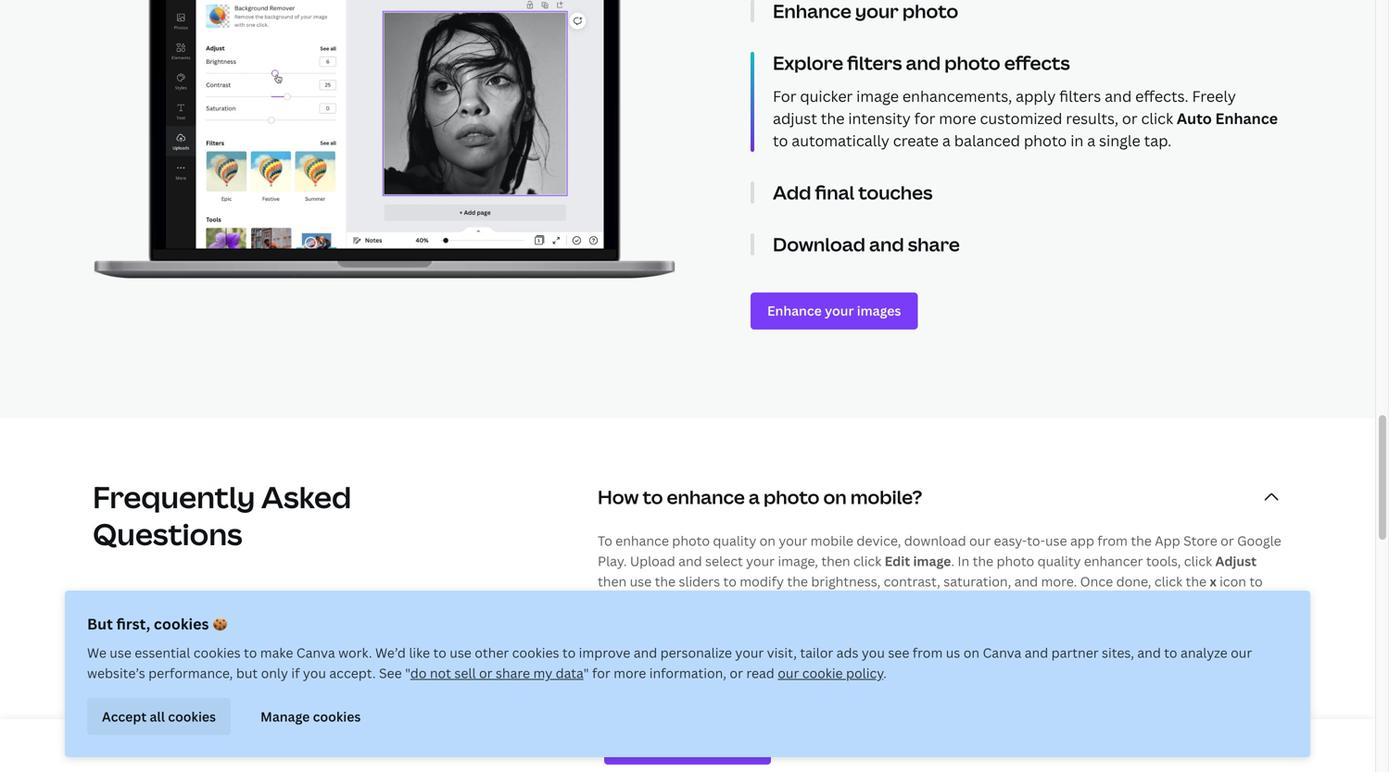 Task type: vqa. For each thing, say whether or not it's contained in the screenshot.
sell
yes



Task type: describe. For each thing, give the bounding box(es) containing it.
to-
[[1027, 532, 1045, 550]]

edit image . in the photo quality enhancer tools, click adjust then use the sliders to modify the brightness, contrast, saturation, and more. once done, click the x
[[598, 553, 1257, 591]]

app
[[1155, 532, 1180, 550]]

how to enhance a photo image
[[166, 0, 603, 249]]

and inside icon to return to the layout and save changes.
[[723, 593, 747, 611]]

quality inside the "to enhance photo quality on your mobile device, download our easy-to-use app from the app store or google play. upload and select your image, then click"
[[713, 532, 756, 550]]

edit
[[885, 553, 910, 570]]

use inside the "to enhance photo quality on your mobile device, download our easy-to-use app from the app store or google play. upload and select your image, then click"
[[1045, 532, 1067, 550]]

photo up "enhancements," on the right
[[944, 50, 1000, 75]]

play.
[[598, 553, 627, 570]]

save
[[750, 593, 778, 611]]

frequently
[[93, 477, 255, 517]]

enhancements,
[[902, 86, 1012, 106]]

results,
[[1066, 108, 1119, 128]]

cookies down 🍪
[[193, 644, 241, 662]]

analyze
[[1181, 644, 1228, 662]]

saturation,
[[944, 573, 1011, 591]]

manage cookies
[[260, 708, 361, 726]]

your inside we use essential cookies to make canva work. we'd like to use other cookies to improve and personalize your visit, tailor ads you see from us on canva and partner sites, and to analyze our website's performance, but only if you accept. see "
[[735, 644, 764, 662]]

freely
[[1192, 86, 1236, 106]]

0 vertical spatial your
[[779, 532, 807, 550]]

tailor
[[800, 644, 833, 662]]

use inside edit image . in the photo quality enhancer tools, click adjust then use the sliders to modify the brightness, contrast, saturation, and more. once done, click the x
[[630, 573, 652, 591]]

to right the icon
[[1249, 573, 1263, 591]]

explore
[[773, 50, 843, 75]]

done,
[[1116, 573, 1151, 591]]

add
[[773, 180, 811, 205]]

explore filters and photo effects
[[773, 50, 1070, 75]]

effects
[[1004, 50, 1070, 75]]

essential
[[135, 644, 190, 662]]

the down upload
[[655, 573, 676, 591]]

and inside for quicker image enhancements, apply filters and effects. freely adjust the intensity for more customized results, or click
[[1105, 86, 1132, 106]]

effects.
[[1135, 86, 1189, 106]]

the inside for quicker image enhancements, apply filters and effects. freely adjust the intensity for more customized results, or click
[[821, 108, 845, 128]]

0 horizontal spatial share
[[496, 665, 530, 682]]

work.
[[338, 644, 372, 662]]

cookies up the essential
[[154, 614, 209, 634]]

data
[[556, 665, 583, 682]]

select
[[705, 553, 743, 570]]

and down the 'touches'
[[869, 232, 904, 257]]

to right 'like'
[[433, 644, 447, 662]]

2 canva from the left
[[983, 644, 1021, 662]]

personalize
[[660, 644, 732, 662]]

how to enhance a photo on mobile?
[[598, 485, 922, 510]]

do not sell or share my data link
[[410, 665, 583, 682]]

and up do not sell or share my data " for more information, or read our cookie policy .
[[634, 644, 657, 662]]

more inside for quicker image enhancements, apply filters and effects. freely adjust the intensity for more customized results, or click
[[939, 108, 976, 128]]

see
[[888, 644, 909, 662]]

enhance inside the "to enhance photo quality on your mobile device, download our easy-to-use app from the app store or google play. upload and select your image, then click"
[[615, 532, 669, 550]]

2 " from the left
[[583, 665, 589, 682]]

from inside we use essential cookies to make canva work. we'd like to use other cookies to improve and personalize your visit, tailor ads you see from us on canva and partner sites, and to analyze our website's performance, but only if you accept. see "
[[913, 644, 943, 662]]

my
[[533, 665, 552, 682]]

balanced
[[954, 131, 1020, 150]]

download and share button
[[773, 232, 1282, 257]]

automatically
[[792, 131, 890, 150]]

icon to return to the layout and save changes.
[[598, 573, 1263, 611]]

to inside dropdown button
[[643, 485, 663, 510]]

1 vertical spatial your
[[746, 553, 775, 570]]

partner
[[1051, 644, 1099, 662]]

quicker
[[800, 86, 853, 106]]

the down image,
[[787, 573, 808, 591]]

do not sell or share my data " for more information, or read our cookie policy .
[[410, 665, 887, 682]]

x
[[1210, 573, 1216, 591]]

us
[[946, 644, 960, 662]]

frequently asked questions
[[93, 477, 351, 555]]

click inside the "to enhance photo quality on your mobile device, download our easy-to-use app from the app store or google play. upload and select your image, then click"
[[853, 553, 881, 570]]

or inside the "to enhance photo quality on your mobile device, download our easy-to-use app from the app store or google play. upload and select your image, then click"
[[1221, 532, 1234, 550]]

download and share
[[773, 232, 960, 257]]

layout
[[681, 593, 720, 611]]

image inside for quicker image enhancements, apply filters and effects. freely adjust the intensity for more customized results, or click
[[856, 86, 899, 106]]

cookies up my
[[512, 644, 559, 662]]

0 horizontal spatial more
[[614, 665, 646, 682]]

questions
[[93, 514, 242, 555]]

explore filters and photo effects button
[[773, 50, 1282, 75]]

final
[[815, 180, 854, 205]]

icon
[[1220, 573, 1246, 591]]

or inside for quicker image enhancements, apply filters and effects. freely adjust the intensity for more customized results, or click
[[1122, 108, 1138, 128]]

🍪
[[212, 614, 227, 634]]

to up data
[[562, 644, 576, 662]]

sites,
[[1102, 644, 1134, 662]]

the left the x
[[1186, 573, 1207, 591]]

cookies right all
[[168, 708, 216, 726]]

not
[[430, 665, 451, 682]]

device,
[[857, 532, 901, 550]]

read
[[746, 665, 775, 682]]

on inside the "to enhance photo quality on your mobile device, download our easy-to-use app from the app store or google play. upload and select your image, then click"
[[759, 532, 776, 550]]

click down "store"
[[1184, 553, 1212, 570]]

adjust
[[773, 108, 817, 128]]

how to enhance a photo on mobile? button
[[598, 464, 1283, 531]]

policy
[[846, 665, 883, 682]]

single
[[1099, 131, 1140, 150]]

but
[[87, 614, 113, 634]]

our cookie policy link
[[778, 665, 883, 682]]

sell
[[454, 665, 476, 682]]

we'd
[[375, 644, 406, 662]]

1 horizontal spatial you
[[862, 644, 885, 662]]

download
[[904, 532, 966, 550]]

photo inside edit image . in the photo quality enhancer tools, click adjust then use the sliders to modify the brightness, contrast, saturation, and more. once done, click the x
[[997, 553, 1034, 570]]

download
[[773, 232, 865, 257]]

all
[[150, 708, 165, 726]]

more.
[[1041, 573, 1077, 591]]

return
[[598, 593, 637, 611]]

in
[[1071, 131, 1084, 150]]

visit,
[[767, 644, 797, 662]]

changes.
[[782, 593, 836, 611]]

performance,
[[148, 665, 233, 682]]

to enhance photo quality on your mobile device, download our easy-to-use app from the app store or google play. upload and select your image, then click
[[598, 532, 1281, 570]]

contrast,
[[884, 573, 940, 591]]

cookies down 'accept.'
[[313, 708, 361, 726]]

0 horizontal spatial you
[[303, 665, 326, 682]]

customized
[[980, 108, 1062, 128]]



Task type: locate. For each thing, give the bounding box(es) containing it.
2 vertical spatial on
[[963, 644, 980, 662]]

and inside the "to enhance photo quality on your mobile device, download our easy-to-use app from the app store or google play. upload and select your image, then click"
[[678, 553, 702, 570]]

photo up select on the bottom right
[[672, 532, 710, 550]]

0 vertical spatial filters
[[847, 50, 902, 75]]

how
[[598, 485, 639, 510]]

1 vertical spatial .
[[883, 665, 887, 682]]

1 vertical spatial image
[[913, 553, 951, 570]]

image,
[[778, 553, 818, 570]]

0 vertical spatial quality
[[713, 532, 756, 550]]

0 horizontal spatial image
[[856, 86, 899, 106]]

" right see
[[405, 665, 410, 682]]

and up results,
[[1105, 86, 1132, 106]]

more down "enhancements," on the right
[[939, 108, 976, 128]]

then inside the "to enhance photo quality on your mobile device, download our easy-to-use app from the app store or google play. upload and select your image, then click"
[[821, 553, 850, 570]]

on up mobile
[[823, 485, 847, 510]]

then down mobile
[[821, 553, 850, 570]]

and up sliders
[[678, 553, 702, 570]]

to inside edit image . in the photo quality enhancer tools, click adjust then use the sliders to modify the brightness, contrast, saturation, and more. once done, click the x
[[723, 573, 737, 591]]

click up tap.
[[1141, 108, 1173, 128]]

2 vertical spatial your
[[735, 644, 764, 662]]

0 vertical spatial you
[[862, 644, 885, 662]]

you right if
[[303, 665, 326, 682]]

image
[[856, 86, 899, 106], [913, 553, 951, 570]]

0 vertical spatial share
[[908, 232, 960, 257]]

enhance
[[667, 485, 745, 510], [615, 532, 669, 550]]

1 vertical spatial enhance
[[615, 532, 669, 550]]

1 horizontal spatial then
[[821, 553, 850, 570]]

1 vertical spatial on
[[759, 532, 776, 550]]

photo down the easy-
[[997, 553, 1034, 570]]

use up sell
[[450, 644, 472, 662]]

and right sites,
[[1137, 644, 1161, 662]]

filters up results,
[[1059, 86, 1101, 106]]

for quicker image enhancements, apply filters and effects. freely adjust the intensity for more customized results, or click
[[773, 86, 1236, 128]]

our right the analyze
[[1231, 644, 1252, 662]]

a up modify
[[749, 485, 760, 510]]

canva right us
[[983, 644, 1021, 662]]

create
[[893, 131, 939, 150]]

0 horizontal spatial a
[[749, 485, 760, 510]]

for
[[914, 108, 935, 128], [592, 665, 610, 682]]

share
[[908, 232, 960, 257], [496, 665, 530, 682]]

do
[[410, 665, 427, 682]]

0 horizontal spatial on
[[759, 532, 776, 550]]

the right "in"
[[973, 553, 993, 570]]

manage
[[260, 708, 310, 726]]

1 " from the left
[[405, 665, 410, 682]]

. inside edit image . in the photo quality enhancer tools, click adjust then use the sliders to modify the brightness, contrast, saturation, and more. once done, click the x
[[951, 553, 954, 570]]

other
[[475, 644, 509, 662]]

the inside icon to return to the layout and save changes.
[[657, 593, 678, 611]]

or right sell
[[479, 665, 492, 682]]

enhance inside dropdown button
[[667, 485, 745, 510]]

accept
[[102, 708, 147, 726]]

1 vertical spatial then
[[598, 573, 627, 591]]

our up "in"
[[969, 532, 991, 550]]

you up policy at the right bottom
[[862, 644, 885, 662]]

1 horizontal spatial on
[[823, 485, 847, 510]]

1 horizontal spatial for
[[914, 108, 935, 128]]

add final touches
[[773, 180, 933, 205]]

" down 'improve'
[[583, 665, 589, 682]]

1 vertical spatial for
[[592, 665, 610, 682]]

the
[[821, 108, 845, 128], [1131, 532, 1152, 550], [973, 553, 993, 570], [655, 573, 676, 591], [787, 573, 808, 591], [1186, 573, 1207, 591], [657, 593, 678, 611]]

we
[[87, 644, 106, 662]]

click
[[1141, 108, 1173, 128], [853, 553, 881, 570], [1184, 553, 1212, 570], [1154, 573, 1183, 591]]

enhance
[[1215, 108, 1278, 128]]

2 horizontal spatial our
[[1231, 644, 1252, 662]]

website's
[[87, 665, 145, 682]]

0 horizontal spatial then
[[598, 573, 627, 591]]

auto
[[1177, 108, 1212, 128]]

modify
[[740, 573, 784, 591]]

to
[[773, 131, 788, 150], [643, 485, 663, 510], [723, 573, 737, 591], [1249, 573, 1263, 591], [640, 593, 654, 611], [244, 644, 257, 662], [433, 644, 447, 662], [562, 644, 576, 662], [1164, 644, 1177, 662]]

see
[[379, 665, 402, 682]]

your up image,
[[779, 532, 807, 550]]

1 horizontal spatial canva
[[983, 644, 1021, 662]]

click down the tools, on the bottom
[[1154, 573, 1183, 591]]

to down adjust
[[773, 131, 788, 150]]

our inside the "to enhance photo quality on your mobile device, download our easy-to-use app from the app store or google play. upload and select your image, then click"
[[969, 532, 991, 550]]

from left us
[[913, 644, 943, 662]]

then down "play."
[[598, 573, 627, 591]]

quality
[[713, 532, 756, 550], [1037, 553, 1081, 570]]

to down select on the bottom right
[[723, 573, 737, 591]]

.
[[951, 553, 954, 570], [883, 665, 887, 682]]

1 horizontal spatial image
[[913, 553, 951, 570]]

0 horizontal spatial our
[[778, 665, 799, 682]]

1 horizontal spatial a
[[942, 131, 951, 150]]

filters
[[847, 50, 902, 75], [1059, 86, 1101, 106]]

0 vertical spatial on
[[823, 485, 847, 510]]

photo inside auto enhance to automatically create a balanced photo in a single tap.
[[1024, 131, 1067, 150]]

. right the cookie at the right of page
[[883, 665, 887, 682]]

1 horizontal spatial our
[[969, 532, 991, 550]]

photo left in
[[1024, 131, 1067, 150]]

canva
[[296, 644, 335, 662], [983, 644, 1021, 662]]

our down visit,
[[778, 665, 799, 682]]

for up create
[[914, 108, 935, 128]]

use down upload
[[630, 573, 652, 591]]

a right in
[[1087, 131, 1095, 150]]

0 vertical spatial image
[[856, 86, 899, 106]]

first,
[[116, 614, 150, 634]]

1 vertical spatial you
[[303, 665, 326, 682]]

from
[[1097, 532, 1128, 550], [913, 644, 943, 662]]

0 vertical spatial .
[[951, 553, 954, 570]]

improve
[[579, 644, 630, 662]]

image inside edit image . in the photo quality enhancer tools, click adjust then use the sliders to modify the brightness, contrast, saturation, and more. once done, click the x
[[913, 553, 951, 570]]

your
[[779, 532, 807, 550], [746, 553, 775, 570], [735, 644, 764, 662]]

photo inside dropdown button
[[764, 485, 819, 510]]

a right create
[[942, 131, 951, 150]]

a inside how to enhance a photo on mobile? dropdown button
[[749, 485, 760, 510]]

more down 'improve'
[[614, 665, 646, 682]]

to right how
[[643, 485, 663, 510]]

quality up more.
[[1037, 553, 1081, 570]]

on up modify
[[759, 532, 776, 550]]

0 vertical spatial for
[[914, 108, 935, 128]]

to inside auto enhance to automatically create a balanced photo in a single tap.
[[773, 131, 788, 150]]

or up adjust
[[1221, 532, 1234, 550]]

or left read
[[730, 665, 743, 682]]

2 horizontal spatial on
[[963, 644, 980, 662]]

share down other
[[496, 665, 530, 682]]

enhancer
[[1084, 553, 1143, 570]]

information,
[[649, 665, 727, 682]]

0 vertical spatial from
[[1097, 532, 1128, 550]]

mobile
[[810, 532, 853, 550]]

quality inside edit image . in the photo quality enhancer tools, click adjust then use the sliders to modify the brightness, contrast, saturation, and more. once done, click the x
[[1037, 553, 1081, 570]]

1 horizontal spatial from
[[1097, 532, 1128, 550]]

1 vertical spatial our
[[1231, 644, 1252, 662]]

filters inside for quicker image enhancements, apply filters and effects. freely adjust the intensity for more customized results, or click
[[1059, 86, 1101, 106]]

the left layout
[[657, 593, 678, 611]]

make
[[260, 644, 293, 662]]

app
[[1070, 532, 1094, 550]]

photo up mobile
[[764, 485, 819, 510]]

1 horizontal spatial share
[[908, 232, 960, 257]]

2 vertical spatial our
[[778, 665, 799, 682]]

1 horizontal spatial more
[[939, 108, 976, 128]]

the inside the "to enhance photo quality on your mobile device, download our easy-to-use app from the app store or google play. upload and select your image, then click"
[[1131, 532, 1152, 550]]

from inside the "to enhance photo quality on your mobile device, download our easy-to-use app from the app store or google play. upload and select your image, then click"
[[1097, 532, 1128, 550]]

enhance up upload
[[615, 532, 669, 550]]

a
[[942, 131, 951, 150], [1087, 131, 1095, 150], [749, 485, 760, 510]]

the left the app
[[1131, 532, 1152, 550]]

we use essential cookies to make canva work. we'd like to use other cookies to improve and personalize your visit, tailor ads you see from us on canva and partner sites, and to analyze our website's performance, but only if you accept. see "
[[87, 644, 1252, 682]]

1 horizontal spatial quality
[[1037, 553, 1081, 570]]

for down 'improve'
[[592, 665, 610, 682]]

on inside dropdown button
[[823, 485, 847, 510]]

on inside we use essential cookies to make canva work. we'd like to use other cookies to improve and personalize your visit, tailor ads you see from us on canva and partner sites, and to analyze our website's performance, but only if you accept. see "
[[963, 644, 980, 662]]

in
[[958, 553, 969, 570]]

sliders
[[679, 573, 720, 591]]

0 vertical spatial enhance
[[667, 485, 745, 510]]

0 horizontal spatial .
[[883, 665, 887, 682]]

click inside for quicker image enhancements, apply filters and effects. freely adjust the intensity for more customized results, or click
[[1141, 108, 1173, 128]]

filters up intensity
[[847, 50, 902, 75]]

use up website's
[[110, 644, 131, 662]]

accept all cookies
[[102, 708, 216, 726]]

use left app at the right bottom of the page
[[1045, 532, 1067, 550]]

2 horizontal spatial a
[[1087, 131, 1095, 150]]

then
[[821, 553, 850, 570], [598, 573, 627, 591]]

store
[[1183, 532, 1217, 550]]

"
[[405, 665, 410, 682], [583, 665, 589, 682]]

asked
[[261, 477, 351, 517]]

to right return
[[640, 593, 654, 611]]

0 horizontal spatial quality
[[713, 532, 756, 550]]

our inside we use essential cookies to make canva work. we'd like to use other cookies to improve and personalize your visit, tailor ads you see from us on canva and partner sites, and to analyze our website's performance, but only if you accept. see "
[[1231, 644, 1252, 662]]

the down quicker
[[821, 108, 845, 128]]

auto enhance to automatically create a balanced photo in a single tap.
[[773, 108, 1278, 150]]

then inside edit image . in the photo quality enhancer tools, click adjust then use the sliders to modify the brightness, contrast, saturation, and more. once done, click the x
[[598, 573, 627, 591]]

but first, cookies 🍪
[[87, 614, 227, 634]]

adjust
[[1215, 553, 1257, 570]]

once
[[1080, 573, 1113, 591]]

image up intensity
[[856, 86, 899, 106]]

intensity
[[848, 108, 911, 128]]

and left more.
[[1014, 573, 1038, 591]]

1 horizontal spatial filters
[[1059, 86, 1101, 106]]

share down the 'touches'
[[908, 232, 960, 257]]

quality up select on the bottom right
[[713, 532, 756, 550]]

0 vertical spatial our
[[969, 532, 991, 550]]

for inside for quicker image enhancements, apply filters and effects. freely adjust the intensity for more customized results, or click
[[914, 108, 935, 128]]

1 vertical spatial filters
[[1059, 86, 1101, 106]]

1 vertical spatial from
[[913, 644, 943, 662]]

0 horizontal spatial "
[[405, 665, 410, 682]]

canva up if
[[296, 644, 335, 662]]

tap.
[[1144, 131, 1172, 150]]

manage cookies button
[[246, 699, 376, 736]]

your up read
[[735, 644, 764, 662]]

1 vertical spatial quality
[[1037, 553, 1081, 570]]

0 vertical spatial more
[[939, 108, 976, 128]]

on right us
[[963, 644, 980, 662]]

photo inside the "to enhance photo quality on your mobile device, download our easy-to-use app from the app store or google play. upload and select your image, then click"
[[672, 532, 710, 550]]

to left the analyze
[[1164, 644, 1177, 662]]

and up "enhancements," on the right
[[906, 50, 941, 75]]

1 vertical spatial more
[[614, 665, 646, 682]]

tools,
[[1146, 553, 1181, 570]]

accept.
[[329, 665, 376, 682]]

1 vertical spatial share
[[496, 665, 530, 682]]

your up modify
[[746, 553, 775, 570]]

from up enhancer
[[1097, 532, 1128, 550]]

if
[[291, 665, 300, 682]]

click down device,
[[853, 553, 881, 570]]

or up single
[[1122, 108, 1138, 128]]

for
[[773, 86, 796, 106]]

0 horizontal spatial from
[[913, 644, 943, 662]]

accept all cookies button
[[87, 699, 231, 736]]

1 canva from the left
[[296, 644, 335, 662]]

and left partner
[[1025, 644, 1048, 662]]

enhance up select on the bottom right
[[667, 485, 745, 510]]

0 horizontal spatial for
[[592, 665, 610, 682]]

ads
[[836, 644, 858, 662]]

upload
[[630, 553, 675, 570]]

. left "in"
[[951, 553, 954, 570]]

1 horizontal spatial .
[[951, 553, 954, 570]]

you
[[862, 644, 885, 662], [303, 665, 326, 682]]

" inside we use essential cookies to make canva work. we'd like to use other cookies to improve and personalize your visit, tailor ads you see from us on canva and partner sites, and to analyze our website's performance, but only if you accept. see "
[[405, 665, 410, 682]]

and left save
[[723, 593, 747, 611]]

google
[[1237, 532, 1281, 550]]

0 vertical spatial then
[[821, 553, 850, 570]]

and inside edit image . in the photo quality enhancer tools, click adjust then use the sliders to modify the brightness, contrast, saturation, and more. once done, click the x
[[1014, 573, 1038, 591]]

image down the 'download'
[[913, 553, 951, 570]]

to up but
[[244, 644, 257, 662]]

1 horizontal spatial "
[[583, 665, 589, 682]]

0 horizontal spatial filters
[[847, 50, 902, 75]]

like
[[409, 644, 430, 662]]

0 horizontal spatial canva
[[296, 644, 335, 662]]

but
[[236, 665, 258, 682]]

cookie
[[802, 665, 843, 682]]



